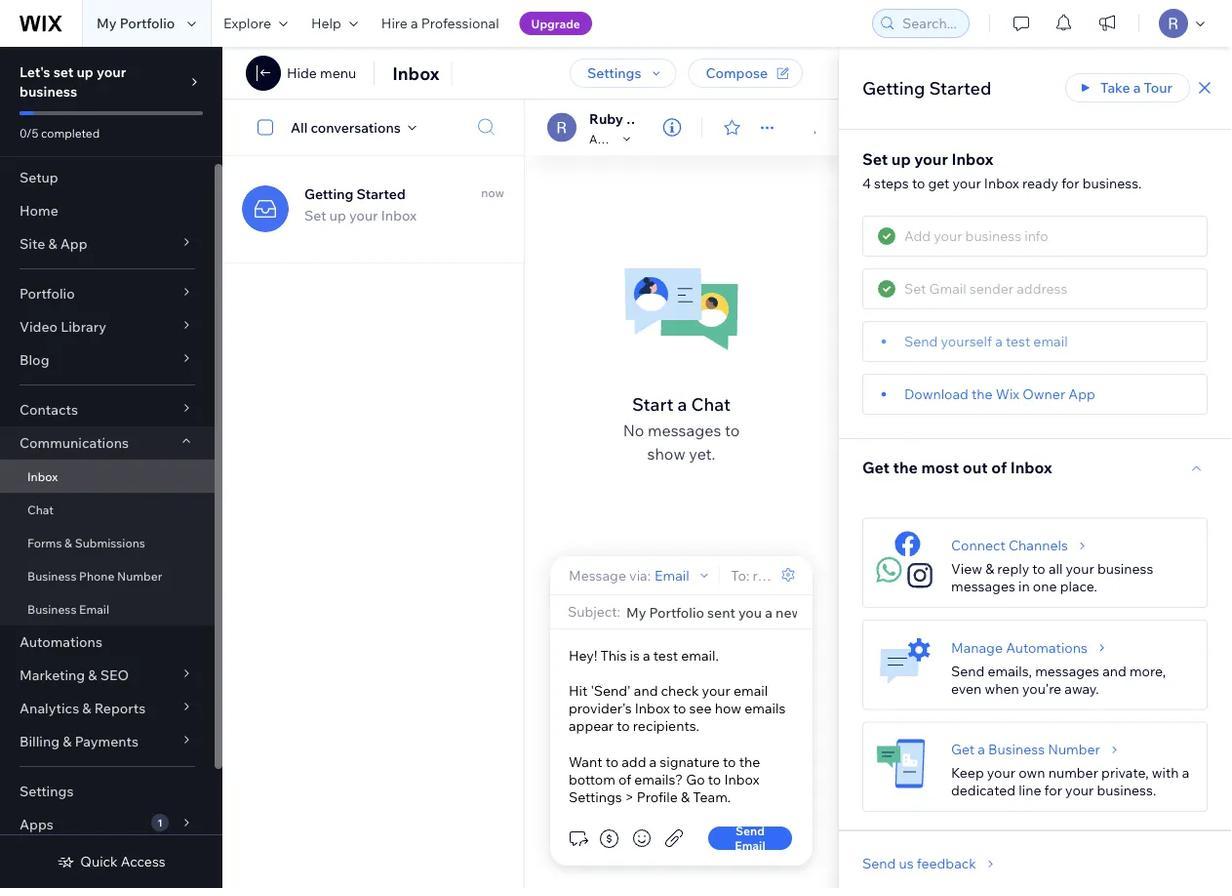 Task type: locate. For each thing, give the bounding box(es) containing it.
2 vertical spatial email
[[735, 838, 766, 853]]

send right the files icon
[[736, 824, 765, 838]]

all
[[1049, 560, 1063, 577]]

get inside button
[[952, 741, 975, 758]]

number up number
[[1048, 741, 1101, 758]]

download the wix owner app
[[905, 386, 1096, 403]]

1 horizontal spatial to
[[912, 175, 926, 192]]

1 horizontal spatial email
[[655, 567, 690, 584]]

a left tour
[[1134, 79, 1141, 96]]

1 vertical spatial to
[[725, 421, 740, 440]]

start a chat no messages to show yet.
[[623, 393, 740, 464]]

1 horizontal spatial chat
[[691, 393, 731, 415]]

more,
[[1130, 662, 1166, 679]]

the for download
[[972, 386, 993, 403]]

send inside send email
[[736, 824, 765, 838]]

chat link
[[0, 493, 215, 526]]

hide menu button
[[246, 56, 356, 91], [287, 64, 356, 82]]

started down search... field
[[929, 77, 992, 99]]

number right 'phone'
[[117, 568, 162, 583]]

automations up send emails, messages and more, even when you're away.
[[1006, 639, 1088, 656]]

settings up apps
[[20, 783, 74, 800]]

0 horizontal spatial portfolio
[[20, 285, 75, 302]]

set inside set up your inbox 4 steps to get your inbox ready for business.
[[863, 149, 888, 169]]

email right via:
[[655, 567, 690, 584]]

messages inside start a chat no messages to show yet.
[[648, 421, 722, 440]]

2 horizontal spatial to
[[1033, 560, 1046, 577]]

set up 4
[[863, 149, 888, 169]]

one
[[1033, 578, 1058, 595]]

0 vertical spatial settings
[[588, 64, 642, 81]]

1 horizontal spatial app
[[1069, 386, 1096, 403]]

0 horizontal spatial business
[[20, 83, 77, 100]]

Search... field
[[897, 10, 963, 37]]

0 vertical spatial number
[[117, 568, 162, 583]]

1 vertical spatial get
[[952, 741, 975, 758]]

1 vertical spatial chat
[[27, 502, 54, 517]]

yet.
[[689, 444, 716, 464]]

the for get
[[894, 457, 918, 477]]

settings
[[588, 64, 642, 81], [20, 783, 74, 800]]

archive
[[814, 118, 869, 137]]

0 horizontal spatial settings
[[20, 783, 74, 800]]

getting up set up your inbox
[[304, 185, 354, 203]]

& inside view & reply to all your business messages in one place.
[[986, 560, 995, 577]]

1 vertical spatial portfolio
[[20, 285, 75, 302]]

all conversations
[[291, 119, 401, 136]]

& right site
[[48, 235, 57, 252]]

1 horizontal spatial messages
[[952, 578, 1016, 595]]

messages down view at the right
[[952, 578, 1016, 595]]

0 vertical spatial business.
[[1083, 175, 1142, 192]]

business inside view & reply to all your business messages in one place.
[[1098, 560, 1154, 577]]

1 horizontal spatial getting started
[[863, 77, 992, 99]]

to inside start a chat no messages to show yet.
[[725, 421, 740, 440]]

automations down business email
[[20, 633, 102, 650]]

for inside set up your inbox 4 steps to get your inbox ready for business.
[[1062, 175, 1080, 192]]

most
[[922, 457, 960, 477]]

& inside dropdown button
[[88, 667, 97, 684]]

your up dedicated
[[988, 764, 1016, 781]]

hide menu button up 'all'
[[246, 56, 356, 91]]

1 vertical spatial the
[[894, 457, 918, 477]]

settings for "settings" button
[[588, 64, 642, 81]]

0 vertical spatial business
[[20, 83, 77, 100]]

2 vertical spatial to
[[1033, 560, 1046, 577]]

0 horizontal spatial app
[[60, 235, 87, 252]]

email for business email
[[79, 602, 109, 616]]

0 horizontal spatial email
[[79, 602, 109, 616]]

& right billing
[[63, 733, 72, 750]]

automations
[[20, 633, 102, 650], [1006, 639, 1088, 656]]

business. down private,
[[1097, 782, 1157, 799]]

portfolio button
[[0, 277, 215, 310]]

0 vertical spatial chat
[[691, 393, 731, 415]]

settings inside sidebar element
[[20, 783, 74, 800]]

business down the let's
[[20, 83, 77, 100]]

emails,
[[988, 662, 1033, 679]]

None checkbox
[[247, 116, 291, 139]]

getting started down search... field
[[863, 77, 992, 99]]

1 horizontal spatial portfolio
[[120, 15, 175, 32]]

0 vertical spatial get
[[863, 457, 890, 477]]

marketing & seo
[[20, 667, 129, 684]]

channels
[[1009, 537, 1068, 554]]

settings link
[[0, 775, 215, 808]]

professional
[[421, 15, 499, 32]]

your down number
[[1066, 782, 1094, 799]]

for right line
[[1045, 782, 1063, 799]]

0 horizontal spatial set
[[304, 207, 326, 224]]

your right the get
[[953, 175, 982, 192]]

ruby anderson image
[[548, 113, 577, 142]]

to inside view & reply to all your business messages in one place.
[[1033, 560, 1046, 577]]

communications button
[[0, 426, 215, 460]]

message
[[569, 567, 627, 584]]

archive link
[[814, 118, 869, 137]]

& left reports at the bottom
[[82, 700, 91, 717]]

0 vertical spatial messages
[[648, 421, 722, 440]]

video library button
[[0, 310, 215, 344]]

to
[[912, 175, 926, 192], [725, 421, 740, 440], [1033, 560, 1046, 577]]

wix
[[996, 386, 1020, 403]]

feedback
[[917, 855, 977, 872]]

up right getting started image on the top of the page
[[330, 207, 346, 224]]

0 horizontal spatial to
[[725, 421, 740, 440]]

1 vertical spatial set
[[304, 207, 326, 224]]

send email
[[735, 824, 766, 853]]

business. right ready
[[1083, 175, 1142, 192]]

a up keep
[[978, 741, 986, 758]]

set
[[53, 63, 74, 81]]

0 horizontal spatial messages
[[648, 421, 722, 440]]

email button
[[655, 567, 713, 584]]

a inside "button"
[[1134, 79, 1141, 96]]

subject:
[[568, 603, 621, 620]]

portfolio right my
[[120, 15, 175, 32]]

0 vertical spatial email
[[655, 567, 690, 584]]

settings for settings link
[[20, 783, 74, 800]]

you're
[[1023, 680, 1062, 697]]

email
[[1034, 333, 1068, 350]]

the left "wix"
[[972, 386, 993, 403]]

2 vertical spatial business
[[989, 741, 1045, 758]]

2 horizontal spatial up
[[892, 149, 911, 169]]

up for set up your inbox 4 steps to get your inbox ready for business.
[[892, 149, 911, 169]]

apps
[[20, 816, 53, 833]]

a right the start
[[678, 393, 688, 415]]

business for business phone number
[[27, 568, 77, 583]]

0 vertical spatial to
[[912, 175, 926, 192]]

0 horizontal spatial chat
[[27, 502, 54, 517]]

business inside let's set up your business
[[20, 83, 77, 100]]

email inside business email link
[[79, 602, 109, 616]]

set up your inbox
[[304, 207, 417, 224]]

your inside view & reply to all your business messages in one place.
[[1066, 560, 1095, 577]]

my
[[97, 15, 117, 32]]

1 vertical spatial started
[[357, 185, 406, 203]]

test
[[1006, 333, 1031, 350]]

messages up "away."
[[1036, 662, 1100, 679]]

setup link
[[0, 161, 215, 194]]

app right owner
[[1069, 386, 1096, 403]]

compose
[[706, 64, 768, 81]]

anderson
[[627, 110, 691, 127]]

0 horizontal spatial up
[[77, 63, 94, 81]]

chat up yet.
[[691, 393, 731, 415]]

& for site
[[48, 235, 57, 252]]

getting started up set up your inbox
[[304, 185, 406, 203]]

number
[[117, 568, 162, 583], [1048, 741, 1101, 758]]

get a business number
[[952, 741, 1101, 758]]

take a tour button
[[1066, 73, 1191, 102]]

1 vertical spatial number
[[1048, 741, 1101, 758]]

inbox inside sidebar element
[[27, 469, 58, 484]]

the left most
[[894, 457, 918, 477]]

0 vertical spatial the
[[972, 386, 993, 403]]

up right the set
[[77, 63, 94, 81]]

get up keep
[[952, 741, 975, 758]]

messages up yet.
[[648, 421, 722, 440]]

the inside button
[[972, 386, 993, 403]]

set right getting started image on the top of the page
[[304, 207, 326, 224]]

business.
[[1083, 175, 1142, 192], [1097, 782, 1157, 799]]

1 vertical spatial business
[[1098, 560, 1154, 577]]

for right ready
[[1062, 175, 1080, 192]]

0 horizontal spatial number
[[117, 568, 162, 583]]

chat up forms
[[27, 502, 54, 517]]

send us feedback
[[863, 855, 977, 872]]

0 vertical spatial up
[[77, 63, 94, 81]]

business phone number link
[[0, 559, 215, 592]]

blog button
[[0, 344, 215, 377]]

0 horizontal spatial getting
[[304, 185, 354, 203]]

send for send email
[[736, 824, 765, 838]]

1 horizontal spatial get
[[952, 741, 975, 758]]

set up your inbox 4 steps to get your inbox ready for business.
[[863, 149, 1142, 192]]

email for send email
[[735, 838, 766, 853]]

payments
[[75, 733, 139, 750]]

1 horizontal spatial the
[[972, 386, 993, 403]]

None field
[[627, 603, 797, 620]]

& for analytics
[[82, 700, 91, 717]]

analytics & reports
[[20, 700, 146, 717]]

send left us
[[863, 855, 896, 872]]

quick access button
[[57, 853, 166, 871]]

0 horizontal spatial get
[[863, 457, 890, 477]]

getting started
[[863, 77, 992, 99], [304, 185, 406, 203]]

site & app
[[20, 235, 87, 252]]

settings inside button
[[588, 64, 642, 81]]

a right "with"
[[1183, 764, 1190, 781]]

2 horizontal spatial email
[[735, 838, 766, 853]]

business down forms
[[27, 568, 77, 583]]

up inside let's set up your business
[[77, 63, 94, 81]]

1 horizontal spatial started
[[929, 77, 992, 99]]

video
[[20, 318, 58, 335]]

get the most out of inbox
[[863, 457, 1053, 477]]

business email
[[27, 602, 109, 616]]

up up steps at top
[[892, 149, 911, 169]]

& for billing
[[63, 733, 72, 750]]

send for send us feedback
[[863, 855, 896, 872]]

your up place.
[[1066, 560, 1095, 577]]

the
[[972, 386, 993, 403], [894, 457, 918, 477]]

even
[[952, 680, 982, 697]]

1 horizontal spatial up
[[330, 207, 346, 224]]

a for business
[[978, 741, 986, 758]]

inbox link
[[0, 460, 215, 493]]

0 vertical spatial set
[[863, 149, 888, 169]]

2 vertical spatial up
[[330, 207, 346, 224]]

chat
[[691, 393, 731, 415], [27, 502, 54, 517]]

1 vertical spatial getting started
[[304, 185, 406, 203]]

settings up ruby
[[588, 64, 642, 81]]

up inside set up your inbox 4 steps to get your inbox ready for business.
[[892, 149, 911, 169]]

0 horizontal spatial getting started
[[304, 185, 406, 203]]

started up set up your inbox
[[357, 185, 406, 203]]

manage automations button
[[952, 639, 1112, 656]]

1 horizontal spatial automations
[[1006, 639, 1088, 656]]

1 vertical spatial for
[[1045, 782, 1063, 799]]

private,
[[1102, 764, 1149, 781]]

get for get a business number
[[952, 741, 975, 758]]

1 horizontal spatial set
[[863, 149, 888, 169]]

send inside send emails, messages and more, even when you're away.
[[952, 662, 985, 679]]

connect channels
[[952, 537, 1068, 554]]

2 vertical spatial messages
[[1036, 662, 1100, 679]]

manage automations
[[952, 639, 1088, 656]]

in
[[1019, 578, 1030, 595]]

1 vertical spatial app
[[1069, 386, 1096, 403]]

a inside start a chat no messages to show yet.
[[678, 393, 688, 415]]

business down business phone number
[[27, 602, 77, 616]]

1 horizontal spatial business
[[1098, 560, 1154, 577]]

send for send emails, messages and more, even when you're away.
[[952, 662, 985, 679]]

& for marketing
[[88, 667, 97, 684]]

0 vertical spatial app
[[60, 235, 87, 252]]

getting up the archive
[[863, 77, 926, 99]]

& right view at the right
[[986, 560, 995, 577]]

business up place.
[[1098, 560, 1154, 577]]

0 vertical spatial for
[[1062, 175, 1080, 192]]

1 vertical spatial messages
[[952, 578, 1016, 595]]

saved replies image
[[566, 827, 589, 850]]

0 vertical spatial getting
[[863, 77, 926, 99]]

get
[[863, 457, 890, 477], [952, 741, 975, 758]]

1 vertical spatial business.
[[1097, 782, 1157, 799]]

send left yourself
[[905, 333, 938, 350]]

get left most
[[863, 457, 890, 477]]

& right forms
[[65, 535, 72, 550]]

business. inside keep your own number private, with a dedicated line for your business.
[[1097, 782, 1157, 799]]

app inside the download the wix owner app button
[[1069, 386, 1096, 403]]

0 horizontal spatial automations
[[20, 633, 102, 650]]

submissions
[[75, 535, 145, 550]]

conversations
[[311, 119, 401, 136]]

send emails, messages and more, even when you're away.
[[952, 662, 1166, 697]]

your right the set
[[97, 63, 126, 81]]

1 vertical spatial email
[[79, 602, 109, 616]]

a right hire at top
[[411, 15, 418, 32]]

email down business phone number
[[79, 602, 109, 616]]

set
[[863, 149, 888, 169], [304, 207, 326, 224]]

app right site
[[60, 235, 87, 252]]

1 horizontal spatial number
[[1048, 741, 1101, 758]]

email inside send email button
[[735, 838, 766, 853]]

0 horizontal spatial the
[[894, 457, 918, 477]]

1 vertical spatial up
[[892, 149, 911, 169]]

0 vertical spatial started
[[929, 77, 992, 99]]

email right the files icon
[[735, 838, 766, 853]]

hire a professional
[[381, 15, 499, 32]]

inbox
[[393, 62, 440, 84], [952, 149, 994, 169], [985, 175, 1020, 192], [381, 207, 417, 224], [1011, 457, 1053, 477], [27, 469, 58, 484]]

1 horizontal spatial settings
[[588, 64, 642, 81]]

0 vertical spatial portfolio
[[120, 15, 175, 32]]

messages inside send emails, messages and more, even when you're away.
[[1036, 662, 1100, 679]]

explore
[[223, 15, 271, 32]]

1 vertical spatial getting
[[304, 185, 354, 203]]

my portfolio
[[97, 15, 175, 32]]

send up even at the bottom
[[952, 662, 985, 679]]

1 vertical spatial business
[[27, 602, 77, 616]]

automations inside sidebar element
[[20, 633, 102, 650]]

0 vertical spatial business
[[27, 568, 77, 583]]

& left the seo
[[88, 667, 97, 684]]

1
[[158, 816, 163, 829]]

1 vertical spatial settings
[[20, 783, 74, 800]]

portfolio up video
[[20, 285, 75, 302]]

download
[[905, 386, 969, 403]]

business up 'own'
[[989, 741, 1045, 758]]

2 horizontal spatial messages
[[1036, 662, 1100, 679]]



Task type: vqa. For each thing, say whether or not it's contained in the screenshot.
KEEP on the bottom right of page
yes



Task type: describe. For each thing, give the bounding box(es) containing it.
when
[[985, 680, 1020, 697]]

a for professional
[[411, 15, 418, 32]]

ruby anderson
[[589, 110, 691, 127]]

portfolio inside popup button
[[20, 285, 75, 302]]

contacts
[[20, 401, 78, 418]]

no
[[623, 421, 645, 440]]

app inside site & app popup button
[[60, 235, 87, 252]]

send us feedback button
[[863, 855, 1000, 873]]

emojis image
[[630, 827, 654, 850]]

getting started image
[[242, 185, 289, 232]]

completed
[[41, 125, 100, 140]]

hire
[[381, 15, 408, 32]]

hide menu
[[287, 64, 356, 81]]

home
[[20, 202, 58, 219]]

0 vertical spatial getting started
[[863, 77, 992, 99]]

billing & payments
[[20, 733, 139, 750]]

reports
[[94, 700, 146, 717]]

your up the get
[[915, 149, 948, 169]]

to inside set up your inbox 4 steps to get your inbox ready for business.
[[912, 175, 926, 192]]

billing
[[20, 733, 60, 750]]

take
[[1101, 79, 1131, 96]]

analytics & reports button
[[0, 692, 215, 725]]

let's
[[20, 63, 50, 81]]

chat inside start a chat no messages to show yet.
[[691, 393, 731, 415]]

a for tour
[[1134, 79, 1141, 96]]

0 horizontal spatial started
[[357, 185, 406, 203]]

analytics
[[20, 700, 79, 717]]

email inside email "button"
[[655, 567, 690, 584]]

manage
[[952, 639, 1003, 656]]

business email link
[[0, 592, 215, 626]]

billing & payments button
[[0, 725, 215, 758]]

number inside button
[[1048, 741, 1101, 758]]

marketing
[[20, 667, 85, 684]]

upgrade
[[532, 16, 581, 31]]

ready
[[1023, 175, 1059, 192]]

0/5
[[20, 125, 38, 140]]

connect
[[952, 537, 1006, 554]]

4
[[863, 175, 871, 192]]

0/5 completed
[[20, 125, 100, 140]]

forms & submissions
[[27, 535, 145, 550]]

quick
[[80, 853, 118, 870]]

of
[[992, 457, 1007, 477]]

all
[[291, 119, 308, 136]]

send yourself a test email button
[[875, 333, 1068, 350]]

video library
[[20, 318, 106, 335]]

a for chat
[[678, 393, 688, 415]]

send email button
[[709, 824, 792, 853]]

a left test
[[996, 333, 1003, 350]]

reply
[[998, 560, 1030, 577]]

library
[[61, 318, 106, 335]]

take a tour
[[1101, 79, 1173, 96]]

line
[[1019, 782, 1042, 799]]

via:
[[630, 567, 651, 584]]

communications
[[20, 434, 129, 451]]

ruby
[[589, 110, 624, 127]]

chat inside sidebar element
[[27, 502, 54, 517]]

dedicated
[[952, 782, 1016, 799]]

business phone number
[[27, 568, 162, 583]]

compose button
[[689, 59, 803, 88]]

now
[[481, 185, 505, 200]]

& for view
[[986, 560, 995, 577]]

set for set up your inbox
[[304, 207, 326, 224]]

away.
[[1065, 680, 1099, 697]]

hide menu button down 'help'
[[287, 64, 356, 82]]

Type your message. Hit enter to submit. text field
[[566, 645, 797, 807]]

keep your own number private, with a dedicated line for your business.
[[952, 764, 1190, 799]]

1 horizontal spatial getting
[[863, 77, 926, 99]]

a inside keep your own number private, with a dedicated line for your business.
[[1183, 764, 1190, 781]]

get a business number button
[[952, 741, 1124, 758]]

owner
[[1023, 386, 1066, 403]]

up for set up your inbox
[[330, 207, 346, 224]]

automations inside button
[[1006, 639, 1088, 656]]

get for get the most out of inbox
[[863, 457, 890, 477]]

home link
[[0, 194, 215, 227]]

contacts button
[[0, 393, 215, 426]]

seo
[[100, 667, 129, 684]]

number inside sidebar element
[[117, 568, 162, 583]]

send for send yourself a test email
[[905, 333, 938, 350]]

and
[[1103, 662, 1127, 679]]

with
[[1152, 764, 1180, 781]]

set for set up your inbox 4 steps to get your inbox ready for business.
[[863, 149, 888, 169]]

own
[[1019, 764, 1046, 781]]

business for business email
[[27, 602, 77, 616]]

start
[[632, 393, 674, 415]]

sidebar element
[[0, 47, 223, 888]]

automations link
[[0, 626, 215, 659]]

business. inside set up your inbox 4 steps to get your inbox ready for business.
[[1083, 175, 1142, 192]]

number
[[1049, 764, 1099, 781]]

your down conversations
[[349, 207, 378, 224]]

menu
[[320, 64, 356, 81]]

site & app button
[[0, 227, 215, 261]]

files image
[[663, 827, 686, 850]]

yourself
[[941, 333, 993, 350]]

view
[[952, 560, 983, 577]]

for inside keep your own number private, with a dedicated line for your business.
[[1045, 782, 1063, 799]]

message via:
[[569, 567, 651, 584]]

site
[[20, 235, 45, 252]]

upgrade button
[[520, 12, 592, 35]]

let's set up your business
[[20, 63, 126, 100]]

marketing & seo button
[[0, 659, 215, 692]]

phone
[[79, 568, 115, 583]]

hide
[[287, 64, 317, 81]]

messages inside view & reply to all your business messages in one place.
[[952, 578, 1016, 595]]

forms
[[27, 535, 62, 550]]

business inside button
[[989, 741, 1045, 758]]

send yourself a test email
[[905, 333, 1068, 350]]

& for forms
[[65, 535, 72, 550]]

your inside let's set up your business
[[97, 63, 126, 81]]

help
[[311, 15, 341, 32]]



